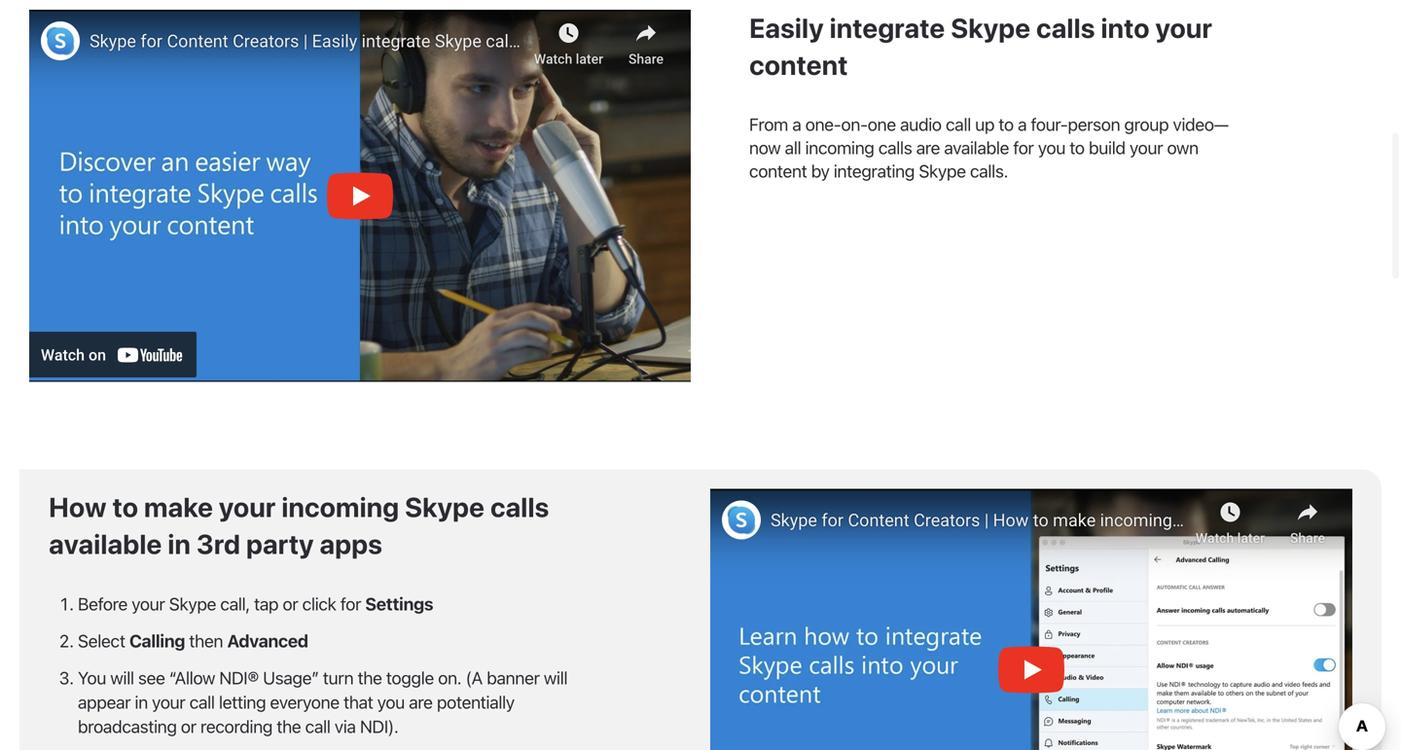 Task type: vqa. For each thing, say whether or not it's contained in the screenshot.
rightmost can
no



Task type: locate. For each thing, give the bounding box(es) containing it.
settings
[[365, 594, 433, 615]]

0 horizontal spatial to
[[112, 491, 138, 523]]

0 horizontal spatial incoming
[[281, 491, 399, 523]]

that
[[344, 692, 373, 713]]

3rd
[[196, 528, 240, 560]]

call inside from a one-on-one audio call up to a four-person group video— now all incoming calls are available for you to build your own content by integrating skype calls.
[[946, 114, 971, 135]]

select calling then advanced
[[78, 631, 308, 652]]

1 vertical spatial in
[[135, 692, 148, 713]]

1 a from the left
[[792, 114, 801, 135]]

0 vertical spatial call
[[946, 114, 971, 135]]

available down the up
[[944, 137, 1009, 158]]

you will see "allow ndi® usage" turn the toggle on. (a banner will appear in your call letting everyone that you are potentially broadcasting or recording the call via ndi).
[[78, 668, 568, 737]]

0 horizontal spatial you
[[377, 692, 405, 713]]

incoming up apps
[[281, 491, 399, 523]]

in inside you will see "allow ndi® usage" turn the toggle on. (a banner will appear in your call letting everyone that you are potentially broadcasting or recording the call via ndi).
[[135, 692, 148, 713]]

content inside from a one-on-one audio call up to a four-person group video— now all incoming calls are available for you to build your own content by integrating skype calls.
[[749, 161, 807, 181]]

to
[[999, 114, 1014, 135], [1070, 137, 1085, 158], [112, 491, 138, 523]]

incoming inside how to make your incoming skype calls available in 3rd party apps
[[281, 491, 399, 523]]

your down "group"
[[1130, 137, 1163, 158]]

one-
[[805, 114, 841, 135]]

own
[[1167, 137, 1199, 158]]

call
[[946, 114, 971, 135], [189, 692, 215, 713], [305, 716, 331, 737]]

will right banner
[[544, 668, 568, 688]]

content
[[749, 49, 848, 81], [749, 161, 807, 181]]

you inside you will see "allow ndi® usage" turn the toggle on. (a banner will appear in your call letting everyone that you are potentially broadcasting or recording the call via ndi).
[[377, 692, 405, 713]]

0 vertical spatial to
[[999, 114, 1014, 135]]

0 vertical spatial calls
[[1036, 12, 1095, 44]]

1 horizontal spatial you
[[1038, 137, 1066, 158]]

calls.
[[970, 161, 1008, 181]]

content inside easily integrate skype calls into your content
[[749, 49, 848, 81]]

or right tap
[[283, 594, 298, 615]]

in down the see
[[135, 692, 148, 713]]

0 horizontal spatial or
[[181, 716, 196, 737]]

will left the see
[[110, 668, 134, 688]]

to down person
[[1070, 137, 1085, 158]]

0 vertical spatial available
[[944, 137, 1009, 158]]

1 horizontal spatial available
[[944, 137, 1009, 158]]

your up '3rd'
[[219, 491, 276, 523]]

1 content from the top
[[749, 49, 848, 81]]

to right how
[[112, 491, 138, 523]]

are down audio
[[916, 137, 940, 158]]

1 vertical spatial for
[[341, 594, 361, 615]]

the
[[358, 668, 382, 688], [277, 716, 301, 737]]

call left the up
[[946, 114, 971, 135]]

available
[[944, 137, 1009, 158], [49, 528, 162, 560]]

in inside how to make your incoming skype calls available in 3rd party apps
[[168, 528, 191, 560]]

usage"
[[263, 668, 319, 688]]

1 vertical spatial to
[[1070, 137, 1085, 158]]

1 vertical spatial are
[[409, 692, 433, 713]]

will
[[110, 668, 134, 688], [544, 668, 568, 688]]

(a
[[466, 668, 483, 688]]

then
[[189, 631, 223, 652]]

for inside from a one-on-one audio call up to a four-person group video— now all incoming calls are available for you to build your own content by integrating skype calls.
[[1013, 137, 1034, 158]]

0 vertical spatial you
[[1038, 137, 1066, 158]]

for down four-
[[1013, 137, 1034, 158]]

your down the see
[[152, 692, 185, 713]]

0 vertical spatial incoming
[[805, 137, 874, 158]]

you down four-
[[1038, 137, 1066, 158]]

1 horizontal spatial will
[[544, 668, 568, 688]]

are down toggle
[[409, 692, 433, 713]]

2 vertical spatial calls
[[490, 491, 549, 523]]

0 horizontal spatial calls
[[490, 491, 549, 523]]

call left the via
[[305, 716, 331, 737]]

easily
[[749, 12, 824, 44]]

group
[[1125, 114, 1169, 135]]

1 vertical spatial the
[[277, 716, 301, 737]]

content down the now
[[749, 161, 807, 181]]

your inside easily integrate skype calls into your content
[[1156, 12, 1213, 44]]

incoming down on-
[[805, 137, 874, 158]]

a
[[792, 114, 801, 135], [1018, 114, 1027, 135]]

0 vertical spatial for
[[1013, 137, 1034, 158]]

from a one-on-one audio call up to a four-person group video— now all incoming calls are available for you to build your own content by integrating skype calls.
[[749, 114, 1229, 181]]

call down "allow
[[189, 692, 215, 713]]

1 vertical spatial available
[[49, 528, 162, 560]]

available down how
[[49, 528, 162, 560]]

integrate
[[830, 12, 945, 44]]

in
[[168, 528, 191, 560], [135, 692, 148, 713]]

all
[[785, 137, 801, 158]]

the up that
[[358, 668, 382, 688]]

a left four-
[[1018, 114, 1027, 135]]

0 horizontal spatial the
[[277, 716, 301, 737]]

or
[[283, 594, 298, 615], [181, 716, 196, 737]]

2 horizontal spatial call
[[946, 114, 971, 135]]

1 vertical spatial content
[[749, 161, 807, 181]]

you inside from a one-on-one audio call up to a four-person group video— now all incoming calls are available for you to build your own content by integrating skype calls.
[[1038, 137, 1066, 158]]

for right click
[[341, 594, 361, 615]]

1 vertical spatial or
[[181, 716, 196, 737]]

0 vertical spatial the
[[358, 668, 382, 688]]

in down make
[[168, 528, 191, 560]]

1 horizontal spatial for
[[1013, 137, 1034, 158]]

1 horizontal spatial are
[[916, 137, 940, 158]]

party
[[246, 528, 314, 560]]

1 horizontal spatial in
[[168, 528, 191, 560]]

1 horizontal spatial or
[[283, 594, 298, 615]]

1 horizontal spatial a
[[1018, 114, 1027, 135]]

a up all
[[792, 114, 801, 135]]

the down everyone
[[277, 716, 301, 737]]

2 vertical spatial to
[[112, 491, 138, 523]]

to right the up
[[999, 114, 1014, 135]]

calls
[[1036, 12, 1095, 44], [879, 137, 912, 158], [490, 491, 549, 523]]

person
[[1068, 114, 1120, 135]]

1 vertical spatial incoming
[[281, 491, 399, 523]]

recording
[[200, 716, 273, 737]]

0 vertical spatial or
[[283, 594, 298, 615]]

are inside from a one-on-one audio call up to a four-person group video— now all incoming calls are available for you to build your own content by integrating skype calls.
[[916, 137, 940, 158]]

up
[[975, 114, 995, 135]]

2 horizontal spatial calls
[[1036, 12, 1095, 44]]

1 vertical spatial calls
[[879, 137, 912, 158]]

1 horizontal spatial incoming
[[805, 137, 874, 158]]

for
[[1013, 137, 1034, 158], [341, 594, 361, 615]]

ndi).
[[360, 716, 398, 737]]

0 horizontal spatial are
[[409, 692, 433, 713]]

0 horizontal spatial available
[[49, 528, 162, 560]]

are
[[916, 137, 940, 158], [409, 692, 433, 713]]

you
[[78, 668, 106, 688]]

skype
[[951, 12, 1031, 44], [919, 161, 966, 181], [405, 491, 485, 523], [169, 594, 216, 615]]

0 horizontal spatial call
[[189, 692, 215, 713]]

your
[[1156, 12, 1213, 44], [1130, 137, 1163, 158], [219, 491, 276, 523], [132, 594, 165, 615], [152, 692, 185, 713]]

calls inside how to make your incoming skype calls available in 3rd party apps
[[490, 491, 549, 523]]

content down the easily
[[749, 49, 848, 81]]

you up 'ndi).'
[[377, 692, 405, 713]]

video—
[[1173, 114, 1229, 135]]

before
[[78, 594, 127, 615]]

ndi®
[[219, 668, 259, 688]]

0 vertical spatial are
[[916, 137, 940, 158]]

1 vertical spatial you
[[377, 692, 405, 713]]

2 content from the top
[[749, 161, 807, 181]]

0 vertical spatial content
[[749, 49, 848, 81]]

0 horizontal spatial in
[[135, 692, 148, 713]]

0 horizontal spatial will
[[110, 668, 134, 688]]

1 horizontal spatial calls
[[879, 137, 912, 158]]

or inside you will see "allow ndi® usage" turn the toggle on. (a banner will appear in your call letting everyone that you are potentially broadcasting or recording the call via ndi).
[[181, 716, 196, 737]]

via
[[335, 716, 356, 737]]

1 horizontal spatial call
[[305, 716, 331, 737]]

make
[[144, 491, 213, 523]]

incoming
[[805, 137, 874, 158], [281, 491, 399, 523]]

or left 'recording'
[[181, 716, 196, 737]]

calls inside easily integrate skype calls into your content
[[1036, 12, 1095, 44]]

you
[[1038, 137, 1066, 158], [377, 692, 405, 713]]

your right into
[[1156, 12, 1213, 44]]

easily integrate skype calls into your content
[[749, 12, 1213, 81]]

0 vertical spatial in
[[168, 528, 191, 560]]

0 horizontal spatial a
[[792, 114, 801, 135]]



Task type: describe. For each thing, give the bounding box(es) containing it.
advanced
[[227, 631, 308, 652]]

integrating
[[834, 161, 915, 181]]

1 horizontal spatial to
[[999, 114, 1014, 135]]

toggle
[[386, 668, 434, 688]]

1 horizontal spatial the
[[358, 668, 382, 688]]

calls inside from a one-on-one audio call up to a four-person group video— now all incoming calls are available for you to build your own content by integrating skype calls.
[[879, 137, 912, 158]]

select
[[78, 631, 125, 652]]

audio
[[900, 114, 942, 135]]

your inside how to make your incoming skype calls available in 3rd party apps
[[219, 491, 276, 523]]

apps
[[320, 528, 382, 560]]

your inside from a one-on-one audio call up to a four-person group video— now all incoming calls are available for you to build your own content by integrating skype calls.
[[1130, 137, 1163, 158]]

into
[[1101, 12, 1150, 44]]

everyone
[[270, 692, 339, 713]]

how to make your incoming skype calls available in 3rd party apps
[[49, 491, 549, 560]]

now
[[749, 137, 781, 158]]

four-
[[1031, 114, 1068, 135]]

2 will from the left
[[544, 668, 568, 688]]

one
[[868, 114, 896, 135]]

turn
[[323, 668, 354, 688]]

build
[[1089, 137, 1126, 158]]

appear
[[78, 692, 131, 713]]

incoming inside from a one-on-one audio call up to a four-person group video— now all incoming calls are available for you to build your own content by integrating skype calls.
[[805, 137, 874, 158]]

available inside from a one-on-one audio call up to a four-person group video— now all incoming calls are available for you to build your own content by integrating skype calls.
[[944, 137, 1009, 158]]

0 horizontal spatial for
[[341, 594, 361, 615]]

banner
[[487, 668, 540, 688]]

your up calling
[[132, 594, 165, 615]]

before your skype call, tap or click for settings
[[78, 594, 433, 615]]

to inside how to make your incoming skype calls available in 3rd party apps
[[112, 491, 138, 523]]

click
[[302, 594, 336, 615]]

skype inside from a one-on-one audio call up to a four-person group video— now all incoming calls are available for you to build your own content by integrating skype calls.
[[919, 161, 966, 181]]

how
[[49, 491, 107, 523]]

your inside you will see "allow ndi® usage" turn the toggle on. (a banner will appear in your call letting everyone that you are potentially broadcasting or recording the call via ndi).
[[152, 692, 185, 713]]

on.
[[438, 668, 462, 688]]

2 horizontal spatial to
[[1070, 137, 1085, 158]]

see
[[138, 668, 165, 688]]

1 vertical spatial call
[[189, 692, 215, 713]]

by
[[811, 161, 830, 181]]

are inside you will see "allow ndi® usage" turn the toggle on. (a banner will appear in your call letting everyone that you are potentially broadcasting or recording the call via ndi).
[[409, 692, 433, 713]]

skype inside easily integrate skype calls into your content
[[951, 12, 1031, 44]]

skype inside how to make your incoming skype calls available in 3rd party apps
[[405, 491, 485, 523]]

available inside how to make your incoming skype calls available in 3rd party apps
[[49, 528, 162, 560]]

1 will from the left
[[110, 668, 134, 688]]

from
[[749, 114, 788, 135]]

2 a from the left
[[1018, 114, 1027, 135]]

potentially
[[437, 692, 515, 713]]

2 vertical spatial call
[[305, 716, 331, 737]]

letting
[[219, 692, 266, 713]]

broadcasting
[[78, 716, 177, 737]]

"allow
[[169, 668, 215, 688]]

tap
[[254, 594, 279, 615]]

call,
[[220, 594, 250, 615]]

on-
[[841, 114, 868, 135]]

calling
[[129, 631, 185, 652]]



